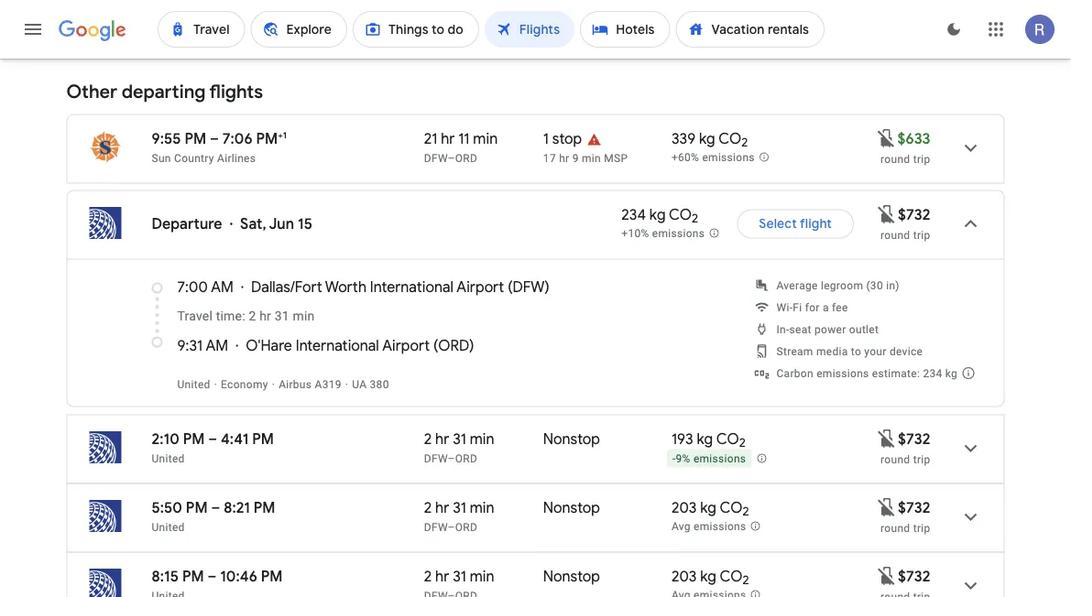 Task type: locate. For each thing, give the bounding box(es) containing it.
732 us dollars text field left flight details. leaves dallas/fort worth international airport at 2:10 pm on saturday, june 15 and arrives at o'hare international airport at 4:41 pm on saturday, june 15. icon
[[898, 430, 931, 449]]

1 vertical spatial 732 us dollars text field
[[898, 567, 931, 586]]

4 round trip from the top
[[881, 522, 931, 535]]

kg for 8:21 pm
[[701, 499, 717, 517]]

1 vertical spatial 2 hr 31 min dfw – ord
[[424, 499, 495, 534]]

a319
[[315, 378, 342, 391]]

co up avg emissions
[[720, 499, 743, 517]]

pm right 7:06
[[256, 129, 278, 148]]

min
[[473, 129, 498, 148], [582, 152, 601, 165], [293, 309, 315, 324], [470, 430, 495, 449], [470, 499, 495, 517], [470, 567, 495, 586]]

 image
[[214, 378, 217, 391], [272, 378, 275, 391]]

3 trip from the top
[[914, 453, 931, 466]]

2 2 hr 31 min dfw – ord from the top
[[424, 499, 495, 534]]

this price for this flight doesn't include overhead bin access. if you need a carry-on bag, use the bags filter to update prices. image
[[876, 428, 898, 450], [876, 565, 898, 587]]

this price for this flight doesn't include overhead bin access. if you need a carry-on bag, use the bags filter to update prices. image down estimate:
[[876, 428, 898, 450]]

kg inside 339 kg co 2
[[699, 129, 716, 148]]

9%
[[676, 453, 691, 466]]

ord inside 21 hr 11 min dfw – ord
[[455, 152, 478, 165]]

are
[[177, 8, 198, 27]]

)
[[545, 278, 550, 297], [470, 336, 474, 355]]

am right 7:00
[[211, 278, 234, 297]]

0 vertical spatial am
[[211, 278, 234, 297]]

203 kg co 2 up avg emissions
[[672, 499, 749, 520]]

1 vertical spatial 203
[[672, 567, 697, 586]]

airport
[[457, 278, 504, 297], [382, 336, 430, 355]]

1 203 from the top
[[672, 499, 697, 517]]

round down $633
[[881, 153, 911, 165]]

0 vertical spatial total duration 2 hr 31 min. element
[[424, 430, 543, 451]]

732 us dollars text field left the flight details. leaves dallas/fort worth international airport at 5:50 pm on saturday, june 15 and arrives at o'hare international airport at 8:21 pm on saturday, june 15. "icon"
[[898, 499, 931, 517]]

fee
[[832, 301, 849, 314]]

trip for 193
[[914, 453, 931, 466]]

flight details. leaves dallas/fort worth international airport at 2:10 pm on saturday, june 15 and arrives at o'hare international airport at 4:41 pm on saturday, june 15. image
[[949, 427, 993, 471]]

flight details. leaves dallas/fort worth international airport at 5:50 pm on saturday, june 15 and arrives at o'hare international airport at 8:21 pm on saturday, june 15. image
[[949, 495, 993, 539]]

emissions down 339 kg co 2
[[703, 151, 755, 164]]

1 right 7:06
[[283, 129, 287, 141]]

203 up avg
[[672, 499, 697, 517]]

united for 2:10 pm
[[152, 452, 185, 465]]

kg inside 234 kg co 2
[[650, 205, 666, 224]]

3 round from the top
[[881, 453, 911, 466]]

emissions down stream media to your device
[[817, 367, 870, 380]]

kg up -9% emissions
[[697, 430, 713, 449]]

worth
[[325, 278, 367, 297]]

round trip left flight details. leaves dallas/fort worth international airport at 2:10 pm on saturday, june 15 and arrives at o'hare international airport at 4:41 pm on saturday, june 15. icon
[[881, 453, 931, 466]]

1 vertical spatial 732 us dollars text field
[[898, 430, 931, 449]]

round trip for 193
[[881, 453, 931, 466]]

– inside 2:10 pm – 4:41 pm united
[[208, 430, 217, 449]]

average legroom (30 in)
[[777, 279, 900, 292]]

nonstop for 4:41
[[543, 430, 600, 449]]

kg
[[699, 129, 716, 148], [650, 205, 666, 224], [946, 367, 958, 380], [697, 430, 713, 449], [701, 499, 717, 517], [701, 567, 717, 586]]

$732 left flight details. leaves dallas/fort worth international airport at 2:10 pm on saturday, june 15 and arrives at o'hare international airport at 4:41 pm on saturday, june 15. icon
[[898, 430, 931, 449]]

round left flight details. leaves dallas/fort worth international airport at 2:10 pm on saturday, june 15 and arrives at o'hare international airport at 4:41 pm on saturday, june 15. icon
[[881, 453, 911, 466]]

united down the 5:50
[[152, 521, 185, 534]]

4 round from the top
[[881, 522, 911, 535]]

1 inside 9:55 pm – 7:06 pm + 1
[[283, 129, 287, 141]]

1 vertical spatial this price for this flight doesn't include overhead bin access. if you need a carry-on bag, use the bags filter to update prices. image
[[876, 565, 898, 587]]

2 hr 31 min dfw – ord for 8:21 pm
[[424, 499, 495, 534]]

1 vertical spatial 203 kg co 2
[[672, 567, 749, 589]]

round trip
[[881, 153, 931, 165], [881, 229, 931, 242], [881, 453, 931, 466], [881, 522, 931, 535]]

emissions for 203
[[694, 521, 747, 534]]

this price for this flight doesn't include overhead bin access. if you need a carry-on bag, use the bags filter to update prices. image left the flight details. leaves dallas/fort worth international airport at 5:50 pm on saturday, june 15 and arrives at o'hare international airport at 8:21 pm on saturday, june 15. "icon"
[[876, 497, 898, 519]]

1 up the 17
[[543, 129, 549, 148]]

stream media to your device
[[777, 345, 923, 358]]

1 vertical spatial  image
[[345, 378, 349, 391]]

 image left ua
[[345, 378, 349, 391]]

2 nonstop from the top
[[543, 499, 600, 517]]

0 horizontal spatial (
[[434, 336, 438, 355]]

leaves dallas/fort worth international airport at 2:10 pm on saturday, june 15 and arrives at o'hare international airport at 4:41 pm on saturday, june 15. element
[[152, 430, 274, 449]]

travel
[[177, 309, 213, 324]]

this price for this flight doesn't include overhead bin access. if you need a carry-on bag, use the bags filter to update prices. image for 203
[[876, 565, 898, 587]]

airbus a319
[[279, 378, 342, 391]]

round up in)
[[881, 229, 911, 242]]

united inside 5:50 pm – 8:21 pm united
[[152, 521, 185, 534]]

stop
[[553, 129, 582, 148]]

kg for 7:06 pm
[[699, 129, 716, 148]]

to
[[851, 345, 862, 358]]

travel time: 2 hr 31 min
[[177, 309, 315, 324]]

2 total duration 2 hr 31 min. element from the top
[[424, 499, 543, 520]]

 image left "sat,"
[[230, 215, 233, 233]]

8:15 pm – 10:46 pm
[[152, 567, 283, 586]]

total duration 2 hr 31 min. element
[[424, 430, 543, 451], [424, 499, 543, 520], [424, 567, 543, 589]]

min inside 21 hr 11 min dfw – ord
[[473, 129, 498, 148]]

international right worth
[[370, 278, 454, 297]]

0 vertical spatial airport
[[457, 278, 504, 297]]

203 for 8:21 pm
[[672, 499, 697, 517]]

dfw for 7:06 pm
[[424, 152, 448, 165]]

pm up country
[[185, 129, 206, 148]]

0 horizontal spatial airport
[[382, 336, 430, 355]]

2 732 us dollars text field from the top
[[898, 430, 931, 449]]

2 vertical spatial this price for this flight doesn't include overhead bin access. if you need a carry-on bag, use the bags filter to update prices. image
[[876, 497, 898, 519]]

hr
[[441, 129, 455, 148], [559, 152, 570, 165], [260, 309, 271, 324], [436, 430, 449, 449], [436, 499, 449, 517], [436, 567, 449, 586]]

3 nonstop flight. element from the top
[[543, 567, 600, 589]]

2  image from the left
[[272, 378, 275, 391]]

11
[[459, 129, 470, 148]]

ord
[[455, 152, 478, 165], [438, 336, 470, 355], [455, 452, 478, 465], [455, 521, 478, 534]]

emissions for 234
[[653, 227, 705, 240]]

pm right 8:21
[[254, 499, 276, 517]]

total duration 2 hr 31 min. element for 4:41
[[424, 430, 543, 451]]

$732
[[898, 205, 931, 224], [898, 430, 931, 449], [898, 499, 931, 517], [898, 567, 931, 586]]

layover (1 of 1) is a 17 hr 9 min overnight layover at minneapolis–saint paul international airport in minneapolis. element
[[543, 151, 663, 165]]

time:
[[216, 309, 245, 324]]

co down avg emissions
[[720, 567, 743, 586]]

1 horizontal spatial )
[[545, 278, 550, 297]]

$732 up in)
[[898, 205, 931, 224]]

am right 9:31
[[206, 336, 228, 355]]

a
[[823, 301, 829, 314]]

am for 9:31 am
[[206, 336, 228, 355]]

co inside 193 kg co 2
[[717, 430, 739, 449]]

1 vertical spatial nonstop flight. element
[[543, 499, 600, 520]]

emissions down 193 kg co 2
[[694, 453, 746, 466]]

ord for 4:41 pm
[[455, 452, 478, 465]]

co
[[719, 129, 742, 148], [669, 205, 692, 224], [717, 430, 739, 449], [720, 499, 743, 517], [720, 567, 743, 586]]

 image left economy
[[214, 378, 217, 391]]

wi-
[[777, 301, 793, 314]]

Departure time: 9:55 PM. text field
[[152, 129, 206, 148]]

$732 left the flight details. leaves dallas/fort worth international airport at 8:15 pm on saturday, june 15 and arrives at o'hare international airport at 10:46 pm on saturday, june 15. icon
[[898, 567, 931, 586]]

 image left the airbus
[[272, 378, 275, 391]]

2 inside 193 kg co 2
[[739, 436, 746, 451]]

kg up avg emissions
[[701, 499, 717, 517]]

1 vertical spatial airport
[[382, 336, 430, 355]]

2 1 from the left
[[543, 129, 549, 148]]

trip for 339
[[914, 153, 931, 165]]

1 horizontal spatial  image
[[272, 378, 275, 391]]

leaves dallas/fort worth international airport at 9:55 pm on saturday, june 15 and arrives at o'hare international airport at 7:06 pm on sunday, june 16. element
[[152, 129, 287, 148]]

select flight button
[[737, 202, 854, 246]]

203 kg co 2 down avg emissions
[[672, 567, 749, 589]]

1 trip from the top
[[914, 153, 931, 165]]

kg up +10% emissions
[[650, 205, 666, 224]]

Arrival time: 7:06 PM on  Sunday, June 16. text field
[[223, 129, 287, 148]]

193
[[672, 430, 694, 449]]

9:31 am
[[177, 336, 228, 355]]

2 round trip from the top
[[881, 229, 931, 242]]

732 US dollars text field
[[898, 205, 931, 224], [898, 430, 931, 449]]

1 nonstop from the top
[[543, 430, 600, 449]]

1 total duration 2 hr 31 min. element from the top
[[424, 430, 543, 451]]

2 203 kg co 2 from the top
[[672, 567, 749, 589]]

+10% emissions
[[622, 227, 705, 240]]

+60% emissions
[[672, 151, 755, 164]]

round trip down $633
[[881, 153, 931, 165]]

round trip left the flight details. leaves dallas/fort worth international airport at 5:50 pm on saturday, june 15 and arrives at o'hare international airport at 8:21 pm on saturday, june 15. "icon"
[[881, 522, 931, 535]]

round trip up in)
[[881, 229, 931, 242]]

2 203 from the top
[[672, 567, 697, 586]]

1 round from the top
[[881, 153, 911, 165]]

1 horizontal spatial  image
[[345, 378, 349, 391]]

1 horizontal spatial airport
[[457, 278, 504, 297]]

1 vertical spatial )
[[470, 336, 474, 355]]

jun
[[269, 215, 294, 233]]

am
[[211, 278, 234, 297], [206, 336, 228, 355]]

stream
[[777, 345, 814, 358]]

trip for 203
[[914, 522, 931, 535]]

co up +10% emissions
[[669, 205, 692, 224]]

Arrival time: 9:31 AM. text field
[[177, 336, 228, 355]]

$732 left the flight details. leaves dallas/fort worth international airport at 5:50 pm on saturday, june 15 and arrives at o'hare international airport at 8:21 pm on saturday, june 15. "icon"
[[898, 499, 931, 517]]

0 vertical spatial united
[[177, 378, 211, 391]]

0 horizontal spatial 1
[[283, 129, 287, 141]]

select flight
[[759, 216, 832, 232]]

203 kg co 2 for 8:21 pm
[[672, 499, 749, 520]]

dfw inside 21 hr 11 min dfw – ord
[[424, 152, 448, 165]]

0 vertical spatial nonstop
[[543, 430, 600, 449]]

9:55
[[152, 129, 181, 148]]

0 vertical spatial 203
[[672, 499, 697, 517]]

1 vertical spatial united
[[152, 452, 185, 465]]

2 this price for this flight doesn't include overhead bin access. if you need a carry-on bag, use the bags filter to update prices. image from the top
[[876, 565, 898, 587]]

ua 380
[[352, 378, 389, 391]]

2
[[742, 135, 748, 151], [692, 211, 699, 227], [249, 309, 256, 324], [424, 430, 432, 449], [739, 436, 746, 451], [424, 499, 432, 517], [743, 504, 749, 520], [424, 567, 432, 586], [743, 573, 749, 589]]

carbon emissions estimate: 234 kilograms element
[[777, 367, 958, 380]]

kg inside 193 kg co 2
[[697, 430, 713, 449]]

203 for 10:46 pm
[[672, 567, 697, 586]]

5:50 pm – 8:21 pm united
[[152, 499, 276, 534]]

0 horizontal spatial  image
[[214, 378, 217, 391]]

0 vertical spatial nonstop flight. element
[[543, 430, 600, 451]]

co inside 339 kg co 2
[[719, 129, 742, 148]]

2 vertical spatial united
[[152, 521, 185, 534]]

this price for this flight doesn't include overhead bin access. if you need a carry-on bag, use the bags filter to update prices. image up in)
[[876, 203, 898, 225]]

3 round trip from the top
[[881, 453, 931, 466]]

3 nonstop from the top
[[543, 567, 600, 586]]

co inside 234 kg co 2
[[669, 205, 692, 224]]

2 vertical spatial total duration 2 hr 31 min. element
[[424, 567, 543, 589]]

732 us dollars text field for 10:46 pm
[[898, 567, 931, 586]]

main menu image
[[22, 18, 44, 40]]

31
[[275, 309, 289, 324], [453, 430, 466, 449], [453, 499, 466, 517], [453, 567, 466, 586]]

1 203 kg co 2 from the top
[[672, 499, 749, 520]]

nonstop flight. element for 8:21
[[543, 499, 600, 520]]

2 nonstop flight. element from the top
[[543, 499, 600, 520]]

0 vertical spatial 234
[[622, 205, 646, 224]]

seat
[[790, 323, 812, 336]]

0 vertical spatial this price for this flight doesn't include overhead bin access. if you need a carry-on bag, use the bags filter to update prices. image
[[876, 127, 898, 149]]

1
[[283, 129, 287, 141], [543, 129, 549, 148]]

united down 9:31
[[177, 378, 211, 391]]

0 horizontal spatial  image
[[230, 215, 233, 233]]

nonstop
[[543, 430, 600, 449], [543, 499, 600, 517], [543, 567, 600, 586]]

0 vertical spatial )
[[545, 278, 550, 297]]

this price for this flight doesn't include overhead bin access. if you need a carry-on bag, use the bags filter to update prices. image for 203
[[876, 497, 898, 519]]

nonstop flight. element
[[543, 430, 600, 451], [543, 499, 600, 520], [543, 567, 600, 589]]

0 vertical spatial (
[[508, 278, 513, 297]]

203
[[672, 499, 697, 517], [672, 567, 697, 586]]

Arrival time: 4:41 PM. text field
[[221, 430, 274, 449]]

kg up the +60% emissions at the top right
[[699, 129, 716, 148]]

2 vertical spatial nonstop
[[543, 567, 600, 586]]

co for 10:46 pm
[[720, 567, 743, 586]]

0 vertical spatial 203 kg co 2
[[672, 499, 749, 520]]

 image
[[230, 215, 233, 233], [345, 378, 349, 391]]

1 nonstop flight. element from the top
[[543, 430, 600, 451]]

4:41
[[221, 430, 249, 449]]

0 vertical spatial 732 us dollars text field
[[898, 205, 931, 224]]

2 $732 from the top
[[898, 430, 931, 449]]

united down 2:10 on the bottom
[[152, 452, 185, 465]]

united
[[177, 378, 211, 391], [152, 452, 185, 465], [152, 521, 185, 534]]

departing
[[122, 80, 206, 104]]

1 732 us dollars text field from the top
[[898, 499, 931, 517]]

pm right 8:15
[[182, 567, 204, 586]]

1 vertical spatial total duration 2 hr 31 min. element
[[424, 499, 543, 520]]

kg down avg emissions
[[701, 567, 717, 586]]

732 us dollars text field up in)
[[898, 205, 931, 224]]

0 vertical spatial this price for this flight doesn't include overhead bin access. if you need a carry-on bag, use the bags filter to update prices. image
[[876, 428, 898, 450]]

united inside 2:10 pm – 4:41 pm united
[[152, 452, 185, 465]]

1 1 from the left
[[283, 129, 287, 141]]

$633
[[898, 129, 931, 148]]

1 $732 from the top
[[898, 205, 931, 224]]

2 round from the top
[[881, 229, 911, 242]]

203 down avg
[[672, 567, 697, 586]]

8:15
[[152, 567, 179, 586]]

732 US dollars text field
[[898, 499, 931, 517], [898, 567, 931, 586]]

1 round trip from the top
[[881, 153, 931, 165]]

total duration 21 hr 11 min. element
[[424, 129, 543, 151]]

this price for this flight doesn't include overhead bin access. if you need a carry-on bag, use the bags filter to update prices. image left the flight details. leaves dallas/fort worth international airport at 8:15 pm on saturday, june 15 and arrives at o'hare international airport at 10:46 pm on saturday, june 15. icon
[[876, 565, 898, 587]]

international up a319
[[296, 336, 379, 355]]

co up the +60% emissions at the top right
[[719, 129, 742, 148]]

234 up '+10%'
[[622, 205, 646, 224]]

0 horizontal spatial )
[[470, 336, 474, 355]]

1 horizontal spatial 1
[[543, 129, 549, 148]]

Arrival time: 8:21 PM. text field
[[224, 499, 276, 517]]

4 $732 from the top
[[898, 567, 931, 586]]

other
[[66, 80, 117, 104]]

this price for this flight doesn't include overhead bin access. if you need a carry-on bag, use the bags filter to update prices. image left flight details. leaves dallas/fort worth international airport at 9:55 pm on saturday, june 15 and arrives at o'hare international airport at 7:06 pm on sunday, june 16. icon
[[876, 127, 898, 149]]

0 vertical spatial 2 hr 31 min dfw – ord
[[424, 430, 495, 465]]

this price for this flight doesn't include overhead bin access. if you need a carry-on bag, use the bags filter to update prices. image
[[876, 127, 898, 149], [876, 203, 898, 225], [876, 497, 898, 519]]

hr inside 21 hr 11 min dfw – ord
[[441, 129, 455, 148]]

$732 for 8:21 pm
[[898, 499, 931, 517]]

1 vertical spatial 234
[[923, 367, 943, 380]]

(30
[[867, 279, 884, 292]]

21
[[424, 129, 438, 148]]

nonstop flight. element for 4:41
[[543, 430, 600, 451]]

2 732 us dollars text field from the top
[[898, 567, 931, 586]]

1 vertical spatial nonstop
[[543, 499, 600, 517]]

1 this price for this flight doesn't include overhead bin access. if you need a carry-on bag, use the bags filter to update prices. image from the top
[[876, 428, 898, 450]]

17
[[543, 152, 556, 165]]

0 vertical spatial 732 us dollars text field
[[898, 499, 931, 517]]

4 trip from the top
[[914, 522, 931, 535]]

234 right estimate:
[[923, 367, 943, 380]]

kg for 10:46 pm
[[701, 567, 717, 586]]

emissions down 234 kg co 2
[[653, 227, 705, 240]]

1 vertical spatial am
[[206, 336, 228, 355]]

co for 4:41 pm
[[717, 430, 739, 449]]

2 vertical spatial nonstop flight. element
[[543, 567, 600, 589]]

21 hr 11 min dfw – ord
[[424, 129, 498, 165]]

ord for 7:06 pm
[[455, 152, 478, 165]]

1 horizontal spatial 234
[[923, 367, 943, 380]]

other departing flights
[[66, 80, 263, 104]]

-
[[673, 453, 676, 466]]

339
[[672, 129, 696, 148]]

emissions right avg
[[694, 521, 747, 534]]

1 2 hr 31 min dfw – ord from the top
[[424, 430, 495, 465]]

– inside 21 hr 11 min dfw – ord
[[448, 152, 455, 165]]

dfw
[[424, 152, 448, 165], [513, 278, 545, 297], [424, 452, 448, 465], [424, 521, 448, 534]]

co up -9% emissions
[[717, 430, 739, 449]]

732 us dollars text field left the flight details. leaves dallas/fort worth international airport at 8:15 pm on saturday, june 15 and arrives at o'hare international airport at 10:46 pm on saturday, june 15. icon
[[898, 567, 931, 586]]

$732 for 10:46 pm
[[898, 567, 931, 586]]

Departure time: 5:50 PM. text field
[[152, 499, 208, 517]]

round left the flight details. leaves dallas/fort worth international airport at 5:50 pm on saturday, june 15 and arrives at o'hare international airport at 8:21 pm on saturday, june 15. "icon"
[[881, 522, 911, 535]]

3 $732 from the top
[[898, 499, 931, 517]]

sat, jun 15
[[240, 215, 313, 233]]

0 horizontal spatial 234
[[622, 205, 646, 224]]

2:10 pm – 4:41 pm united
[[152, 430, 274, 465]]

avg emissions
[[672, 521, 747, 534]]



Task type: describe. For each thing, give the bounding box(es) containing it.
co for 8:21 pm
[[720, 499, 743, 517]]

msp
[[604, 152, 628, 165]]

round for 203
[[881, 522, 911, 535]]

avg
[[672, 521, 691, 534]]

1 vertical spatial this price for this flight doesn't include overhead bin access. if you need a carry-on bag, use the bags filter to update prices. image
[[876, 203, 898, 225]]

+
[[278, 129, 283, 141]]

+60%
[[672, 151, 700, 164]]

pm right 2:10 on the bottom
[[183, 430, 205, 449]]

carbon
[[777, 367, 814, 380]]

o'hare
[[246, 336, 292, 355]]

sun
[[152, 152, 171, 165]]

this price for this flight doesn't include overhead bin access. if you need a carry-on bag, use the bags filter to update prices. image for 339
[[876, 127, 898, 149]]

Departure time: 2:10 PM. text field
[[152, 430, 205, 449]]

dfw for 4:41 pm
[[424, 452, 448, 465]]

Departure time: 8:15 PM. text field
[[152, 567, 204, 586]]

high
[[265, 8, 295, 27]]

ord for 8:21 pm
[[455, 521, 478, 534]]

power
[[815, 323, 847, 336]]

pm right "10:46"
[[261, 567, 283, 586]]

2 inside 339 kg co 2
[[742, 135, 748, 151]]

your
[[865, 345, 887, 358]]

+10%
[[622, 227, 650, 240]]

1 horizontal spatial (
[[508, 278, 513, 297]]

Departure time: 7:00 AM. text field
[[177, 278, 234, 297]]

o'hare international airport ( ord )
[[246, 336, 474, 355]]

am for 7:00 am
[[211, 278, 234, 297]]

$732 for 4:41 pm
[[898, 430, 931, 449]]

country
[[174, 152, 214, 165]]

2 inside 234 kg co 2
[[692, 211, 699, 227]]

dfw for 8:21 pm
[[424, 521, 448, 534]]

2 hr 31 min
[[424, 567, 495, 586]]

1  image from the left
[[214, 378, 217, 391]]

round trip for 339
[[881, 153, 931, 165]]

2 trip from the top
[[914, 229, 931, 242]]

kg right estimate:
[[946, 367, 958, 380]]

round for 193
[[881, 453, 911, 466]]

pm right 4:41
[[252, 430, 274, 449]]

15
[[298, 215, 313, 233]]

airbus
[[279, 378, 312, 391]]

economy
[[221, 378, 268, 391]]

1 vertical spatial (
[[434, 336, 438, 355]]

change appearance image
[[932, 7, 976, 51]]

7:00
[[177, 278, 208, 297]]

sun country airlines
[[152, 152, 256, 165]]

in-seat power outlet
[[777, 323, 879, 336]]

kg for 4:41 pm
[[697, 430, 713, 449]]

7:00 am
[[177, 278, 234, 297]]

732 us dollars text field for 8:21 pm
[[898, 499, 931, 517]]

dallas/fort worth international airport ( dfw )
[[251, 278, 550, 297]]

sat,
[[240, 215, 267, 233]]

203 kg co 2 for 10:46 pm
[[672, 567, 749, 589]]

1 inside "element"
[[543, 129, 549, 148]]

flight details. leaves dallas/fort worth international airport at 9:55 pm on saturday, june 15 and arrives at o'hare international airport at 7:06 pm on sunday, june 16. image
[[949, 126, 993, 170]]

co for 7:06 pm
[[719, 129, 742, 148]]

pm right the 5:50
[[186, 499, 208, 517]]

leaves dallas/fort worth international airport at 5:50 pm on saturday, june 15 and arrives at o'hare international airport at 8:21 pm on saturday, june 15. element
[[152, 499, 276, 517]]

for
[[805, 301, 820, 314]]

2:10
[[152, 430, 180, 449]]

estimate:
[[873, 367, 920, 380]]

currently
[[202, 8, 262, 27]]

1 stop flight. element
[[543, 129, 582, 151]]

prices are currently high
[[132, 8, 295, 27]]

departure
[[152, 215, 222, 233]]

7:06
[[223, 129, 253, 148]]

outlet
[[850, 323, 879, 336]]

1 732 us dollars text field from the top
[[898, 205, 931, 224]]

339 kg co 2
[[672, 129, 748, 151]]

-9% emissions
[[673, 453, 746, 466]]

10:46
[[220, 567, 257, 586]]

emissions for 339
[[703, 151, 755, 164]]

9:55 pm – 7:06 pm + 1
[[152, 129, 287, 148]]

flights
[[210, 80, 263, 104]]

legroom
[[821, 279, 864, 292]]

3 total duration 2 hr 31 min. element from the top
[[424, 567, 543, 589]]

device
[[890, 345, 923, 358]]

9
[[573, 152, 579, 165]]

9:31
[[177, 336, 203, 355]]

this price for this flight doesn't include overhead bin access. if you need a carry-on bag, use the bags filter to update prices. image for 193
[[876, 428, 898, 450]]

234 kg co 2
[[622, 205, 699, 227]]

fi
[[793, 301, 802, 314]]

round for 339
[[881, 153, 911, 165]]

leaves dallas/fort worth international airport at 8:15 pm on saturday, june 15 and arrives at o'hare international airport at 10:46 pm on saturday, june 15. element
[[152, 567, 283, 586]]

flight
[[800, 216, 832, 232]]

total duration 2 hr 31 min. element for 8:21
[[424, 499, 543, 520]]

193 kg co 2
[[672, 430, 746, 451]]

0 vertical spatial international
[[370, 278, 454, 297]]

in)
[[887, 279, 900, 292]]

prices
[[132, 8, 173, 27]]

633 US dollars text field
[[898, 129, 931, 148]]

– inside 5:50 pm – 8:21 pm united
[[211, 499, 220, 517]]

select
[[759, 216, 797, 232]]

wi-fi for a fee
[[777, 301, 849, 314]]

1 stop
[[543, 129, 582, 148]]

0 vertical spatial  image
[[230, 215, 233, 233]]

media
[[817, 345, 848, 358]]

Arrival time: 10:46 PM. text field
[[220, 567, 283, 586]]

dallas/fort
[[251, 278, 322, 297]]

380
[[370, 378, 389, 391]]

234 inside 234 kg co 2
[[622, 205, 646, 224]]

united for 5:50 pm
[[152, 521, 185, 534]]

nonstop for 8:21
[[543, 499, 600, 517]]

flight details. leaves dallas/fort worth international airport at 8:15 pm on saturday, june 15 and arrives at o'hare international airport at 10:46 pm on saturday, june 15. image
[[949, 564, 993, 598]]

round trip for 203
[[881, 522, 931, 535]]

2 hr 31 min dfw – ord for 4:41 pm
[[424, 430, 495, 465]]

1 vertical spatial international
[[296, 336, 379, 355]]

ua
[[352, 378, 367, 391]]

8:21
[[224, 499, 250, 517]]

17 hr 9 min msp
[[543, 152, 628, 165]]

airlines
[[217, 152, 256, 165]]

in-
[[777, 323, 790, 336]]

average
[[777, 279, 818, 292]]

5:50
[[152, 499, 182, 517]]

carbon emissions estimate: 234 kg
[[777, 367, 958, 380]]



Task type: vqa. For each thing, say whether or not it's contained in the screenshot.
Sort
no



